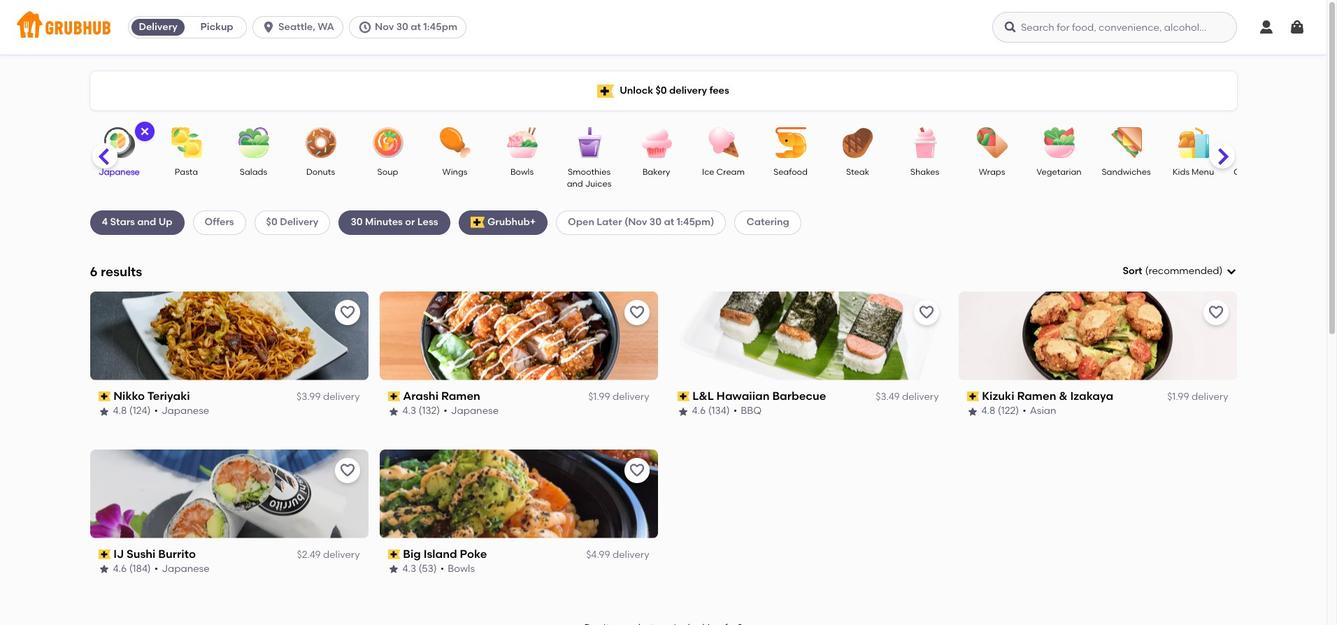 Task type: vqa. For each thing, say whether or not it's contained in the screenshot.
Ice
yes



Task type: locate. For each thing, give the bounding box(es) containing it.
delivery inside 'button'
[[139, 21, 178, 33]]

30 left minutes
[[351, 216, 363, 228]]

wings
[[443, 167, 468, 177]]

grubhub plus flag logo image left "unlock"
[[598, 84, 614, 98]]

seattle,
[[279, 21, 315, 33]]

subscription pass image left 'nikko'
[[98, 392, 111, 402]]

4.3
[[403, 405, 416, 417], [403, 563, 416, 575]]

2 4.8 from the left
[[982, 405, 996, 417]]

star icon image for ij sushi burrito
[[98, 564, 109, 575]]

1 horizontal spatial $0
[[656, 85, 667, 96]]

star icon image for l&l hawaiian barbecue
[[678, 406, 689, 417]]

4.6 down l&l
[[692, 405, 706, 417]]

at left 1:45pm)
[[664, 216, 675, 228]]

japanese down 'burrito'
[[162, 563, 210, 575]]

$0 right "unlock"
[[656, 85, 667, 96]]

save this restaurant button
[[335, 300, 360, 325], [624, 300, 650, 325], [914, 300, 939, 325], [1204, 300, 1229, 325], [335, 458, 360, 483], [624, 458, 650, 483]]

big
[[403, 548, 421, 561]]

30 right (nov
[[650, 216, 662, 228]]

star icon image left 4.6 (184)
[[98, 564, 109, 575]]

1 horizontal spatial $1.99
[[1168, 391, 1190, 403]]

catering
[[747, 216, 790, 228]]

subscription pass image left l&l
[[678, 392, 690, 402]]

4.3 (132)
[[403, 405, 440, 417]]

•
[[154, 405, 158, 417], [444, 405, 448, 417], [734, 405, 738, 417], [1023, 405, 1027, 417], [154, 563, 158, 575], [441, 563, 444, 575]]

japanese
[[99, 167, 140, 177], [162, 405, 209, 417], [451, 405, 499, 417], [162, 563, 210, 575]]

1 ramen from the left
[[441, 390, 481, 403]]

save this restaurant image for nikko teriyaki
[[339, 304, 356, 321]]

subscription pass image left 'arashi'
[[388, 392, 400, 402]]

0 vertical spatial $0
[[656, 85, 667, 96]]

6
[[90, 263, 98, 280]]

4.6 down ij
[[113, 563, 127, 575]]

subscription pass image for l&l hawaiian barbecue
[[678, 392, 690, 402]]

teriyaki
[[147, 390, 190, 403]]

4.8 (124)
[[113, 405, 151, 417]]

0 vertical spatial at
[[411, 21, 421, 33]]

$1.99 for arashi ramen
[[589, 391, 610, 403]]

0 horizontal spatial delivery
[[139, 21, 178, 33]]

1 horizontal spatial 30
[[396, 21, 409, 33]]

2 4.3 from the top
[[403, 563, 416, 575]]

bowls image
[[498, 127, 547, 158]]

star icon image for big island poke
[[388, 564, 399, 575]]

• for arashi
[[444, 405, 448, 417]]

• for nikko
[[154, 405, 158, 417]]

star icon image left 4.8 (124)
[[98, 406, 109, 417]]

• japanese down arashi ramen
[[444, 405, 499, 417]]

4.8 down 'nikko'
[[113, 405, 127, 417]]

1 vertical spatial 4.6
[[113, 563, 127, 575]]

l&l
[[693, 390, 714, 403]]

save this restaurant button for nikko teriyaki
[[335, 300, 360, 325]]

• japanese
[[154, 405, 209, 417], [444, 405, 499, 417], [154, 563, 210, 575]]

$3.99
[[297, 391, 321, 403]]

(
[[1146, 265, 1149, 277]]

1 vertical spatial and
[[137, 216, 156, 228]]

1 vertical spatial bowls
[[448, 563, 475, 575]]

• right (122)
[[1023, 405, 1027, 417]]

• japanese down 'burrito'
[[154, 563, 210, 575]]

(124)
[[129, 405, 151, 417]]

30 minutes or less
[[351, 216, 438, 228]]

japanese for arashi ramen
[[451, 405, 499, 417]]

4.8
[[113, 405, 127, 417], [982, 405, 996, 417]]

• down the ij sushi burrito
[[154, 563, 158, 575]]

• right (53)
[[441, 563, 444, 575]]

• left bbq
[[734, 405, 738, 417]]

1 4.8 from the left
[[113, 405, 127, 417]]

2 ramen from the left
[[1018, 390, 1057, 403]]

0 vertical spatial grubhub plus flag logo image
[[598, 84, 614, 98]]

$3.99 delivery
[[297, 391, 360, 403]]

save this restaurant image for ij sushi burrito
[[339, 462, 356, 479]]

svg image
[[1289, 19, 1306, 36], [358, 20, 372, 34]]

star icon image
[[98, 406, 109, 417], [388, 406, 399, 417], [678, 406, 689, 417], [967, 406, 978, 417], [98, 564, 109, 575], [388, 564, 399, 575]]

1 horizontal spatial and
[[567, 179, 583, 189]]

at inside button
[[411, 21, 421, 33]]

kizuki
[[982, 390, 1015, 403]]

$0
[[656, 85, 667, 96], [266, 216, 278, 228]]

ice
[[702, 167, 715, 177]]

0 horizontal spatial 4.8
[[113, 405, 127, 417]]

bbq
[[741, 405, 762, 417]]

(184)
[[129, 563, 151, 575]]

1 vertical spatial delivery
[[280, 216, 319, 228]]

0 vertical spatial and
[[567, 179, 583, 189]]

0 horizontal spatial svg image
[[358, 20, 372, 34]]

1 vertical spatial 4.3
[[403, 563, 416, 575]]

star icon image left 4.3 (132)
[[388, 406, 399, 417]]

delivery down donuts
[[280, 216, 319, 228]]

at left 1:45pm
[[411, 21, 421, 33]]

• for kizuki
[[1023, 405, 1027, 417]]

(132)
[[419, 405, 440, 417]]

1 $1.99 delivery from the left
[[589, 391, 650, 403]]

0 vertical spatial 4.3
[[403, 405, 416, 417]]

ij sushi burrito logo image
[[90, 450, 368, 538]]

1 horizontal spatial $1.99 delivery
[[1168, 391, 1229, 403]]

delivery
[[139, 21, 178, 33], [280, 216, 319, 228]]

subscription pass image left kizuki
[[967, 392, 980, 402]]

2 horizontal spatial subscription pass image
[[967, 392, 980, 402]]

results
[[101, 263, 142, 280]]

4.6 for l&l
[[692, 405, 706, 417]]

delivery for arashi ramen
[[613, 391, 650, 403]]

star icon image left 4.8 (122)
[[967, 406, 978, 417]]

japanese down arashi ramen
[[451, 405, 499, 417]]

1 horizontal spatial 4.6
[[692, 405, 706, 417]]

0 vertical spatial delivery
[[139, 21, 178, 33]]

svg image inside seattle, wa "button"
[[262, 20, 276, 34]]

ramen for arashi
[[441, 390, 481, 403]]

1 vertical spatial grubhub plus flag logo image
[[471, 217, 485, 228]]

barbecue
[[773, 390, 827, 403]]

wraps image
[[968, 127, 1017, 158]]

$0 right 'offers' on the left top
[[266, 216, 278, 228]]

1 vertical spatial $0
[[266, 216, 278, 228]]

2 $1.99 delivery from the left
[[1168, 391, 1229, 403]]

delivery left pickup
[[139, 21, 178, 33]]

0 horizontal spatial 4.6
[[113, 563, 127, 575]]

1 horizontal spatial subscription pass image
[[678, 392, 690, 402]]

save this restaurant image
[[339, 304, 356, 321], [629, 304, 645, 321], [1208, 304, 1225, 321], [339, 462, 356, 479], [629, 462, 645, 479]]

hawaiian
[[717, 390, 770, 403]]

0 horizontal spatial $0
[[266, 216, 278, 228]]

nikko
[[113, 390, 145, 403]]

bowls down bowls 'image' on the top left of the page
[[511, 167, 534, 177]]

4.3 for big island poke
[[403, 563, 416, 575]]

grubhub plus flag logo image left 'grubhub+' on the top of page
[[471, 217, 485, 228]]

ramen
[[441, 390, 481, 403], [1018, 390, 1057, 403]]

• down nikko teriyaki
[[154, 405, 158, 417]]

japanese for nikko teriyaki
[[162, 405, 209, 417]]

japanese down teriyaki
[[162, 405, 209, 417]]

0 vertical spatial 4.6
[[692, 405, 706, 417]]

juices
[[585, 179, 612, 189]]

0 horizontal spatial $1.99
[[589, 391, 610, 403]]

• japanese down teriyaki
[[154, 405, 209, 417]]

star icon image left 4.6 (134)
[[678, 406, 689, 417]]

ramen right 'arashi'
[[441, 390, 481, 403]]

pasta image
[[162, 127, 211, 158]]

None field
[[1123, 264, 1237, 279]]

$2.49
[[297, 549, 321, 561]]

1 horizontal spatial at
[[664, 216, 675, 228]]

1 horizontal spatial svg image
[[1289, 19, 1306, 36]]

2 $1.99 from the left
[[1168, 391, 1190, 403]]

1 horizontal spatial ramen
[[1018, 390, 1057, 403]]

save this restaurant button for arashi ramen
[[624, 300, 650, 325]]

1 horizontal spatial bowls
[[511, 167, 534, 177]]

and left up
[[137, 216, 156, 228]]

(nov
[[625, 216, 648, 228]]

1 vertical spatial at
[[664, 216, 675, 228]]

delivery
[[670, 85, 707, 96], [323, 391, 360, 403], [613, 391, 650, 403], [902, 391, 939, 403], [1192, 391, 1229, 403], [323, 549, 360, 561], [613, 549, 650, 561]]

$2.49 delivery
[[297, 549, 360, 561]]

1 horizontal spatial grubhub plus flag logo image
[[598, 84, 614, 98]]

$1.99 for kizuki ramen & izakaya
[[1168, 391, 1190, 403]]

save this restaurant image for arashi ramen
[[629, 304, 645, 321]]

big island poke
[[403, 548, 487, 561]]

less
[[418, 216, 438, 228]]

donuts image
[[296, 127, 345, 158]]

0 horizontal spatial 30
[[351, 216, 363, 228]]

4.8 for kizuki ramen & izakaya
[[982, 405, 996, 417]]

0 horizontal spatial bowls
[[448, 563, 475, 575]]

japanese down japanese image
[[99, 167, 140, 177]]

• bbq
[[734, 405, 762, 417]]

delivery for kizuki ramen & izakaya
[[1192, 391, 1229, 403]]

poke
[[460, 548, 487, 561]]

izakaya
[[1071, 390, 1114, 403]]

ice cream image
[[699, 127, 748, 158]]

4.3 down 'arashi'
[[403, 405, 416, 417]]

and down smoothies
[[567, 179, 583, 189]]

• bowls
[[441, 563, 475, 575]]

cream
[[717, 167, 745, 177]]

delivery for big island poke
[[613, 549, 650, 561]]

donuts
[[306, 167, 335, 177]]

0 horizontal spatial ramen
[[441, 390, 481, 403]]

• for ij
[[154, 563, 158, 575]]

shakes image
[[901, 127, 950, 158]]

1 $1.99 from the left
[[589, 391, 610, 403]]

subscription pass image left ij
[[98, 550, 111, 560]]

• asian
[[1023, 405, 1057, 417]]

1:45pm)
[[677, 216, 715, 228]]

at
[[411, 21, 421, 33], [664, 216, 675, 228]]

2 subscription pass image from the left
[[678, 392, 690, 402]]

svg image inside nov 30 at 1:45pm button
[[358, 20, 372, 34]]

arashi ramen
[[403, 390, 481, 403]]

ramen up • asian
[[1018, 390, 1057, 403]]

smoothies and juices image
[[565, 127, 614, 158]]

up
[[159, 216, 173, 228]]

30
[[396, 21, 409, 33], [351, 216, 363, 228], [650, 216, 662, 228]]

4.3 for arashi ramen
[[403, 405, 416, 417]]

4.8 down kizuki
[[982, 405, 996, 417]]

arashi ramen logo image
[[380, 292, 658, 380]]

bowls
[[511, 167, 534, 177], [448, 563, 475, 575]]

ramen for kizuki
[[1018, 390, 1057, 403]]

later
[[597, 216, 622, 228]]

menu
[[1192, 167, 1215, 177]]

recommended
[[1149, 265, 1220, 277]]

seafood
[[774, 167, 808, 177]]

sushi
[[127, 548, 156, 561]]

0 horizontal spatial $1.99 delivery
[[589, 391, 650, 403]]

svg image
[[1259, 19, 1275, 36], [262, 20, 276, 34], [1004, 20, 1018, 34], [139, 126, 150, 137], [1226, 266, 1237, 277]]

bowls down poke
[[448, 563, 475, 575]]

subscription pass image
[[98, 392, 111, 402], [678, 392, 690, 402], [967, 392, 980, 402]]

$1.99
[[589, 391, 610, 403], [1168, 391, 1190, 403]]

grubhub plus flag logo image
[[598, 84, 614, 98], [471, 217, 485, 228]]

• japanese for ij sushi burrito
[[154, 563, 210, 575]]

0 horizontal spatial at
[[411, 21, 421, 33]]

(134)
[[708, 405, 730, 417]]

1 4.3 from the top
[[403, 405, 416, 417]]

$4.99 delivery
[[586, 549, 650, 561]]

0 horizontal spatial subscription pass image
[[98, 392, 111, 402]]

star icon image left 4.3 (53)
[[388, 564, 399, 575]]

none field containing sort
[[1123, 264, 1237, 279]]

0 horizontal spatial grubhub plus flag logo image
[[471, 217, 485, 228]]

30 right nov
[[396, 21, 409, 33]]

$3.49 delivery
[[876, 391, 939, 403]]

delivery for ij sushi burrito
[[323, 549, 360, 561]]

1 subscription pass image from the left
[[98, 392, 111, 402]]

1 horizontal spatial delivery
[[280, 216, 319, 228]]

• down arashi ramen
[[444, 405, 448, 417]]

subscription pass image
[[388, 392, 400, 402], [98, 550, 111, 560], [388, 550, 400, 560]]

1 horizontal spatial 4.8
[[982, 405, 996, 417]]

subscription pass image left big
[[388, 550, 400, 560]]

4.3 down big
[[403, 563, 416, 575]]

3 subscription pass image from the left
[[967, 392, 980, 402]]

seattle, wa button
[[253, 16, 349, 38]]



Task type: describe. For each thing, give the bounding box(es) containing it.
soup image
[[363, 127, 412, 158]]

steak image
[[834, 127, 883, 158]]

4.6 (134)
[[692, 405, 730, 417]]

open
[[568, 216, 595, 228]]

nikko teriyaki logo image
[[90, 292, 368, 380]]

open later (nov 30 at 1:45pm)
[[568, 216, 715, 228]]

$1.99 delivery for kizuki ramen & izakaya
[[1168, 391, 1229, 403]]

wings image
[[431, 127, 480, 158]]

delivery button
[[129, 16, 188, 38]]

subscription pass image for kizuki ramen & izakaya
[[967, 392, 980, 402]]

&
[[1059, 390, 1068, 403]]

0 horizontal spatial and
[[137, 216, 156, 228]]

(122)
[[998, 405, 1020, 417]]

kids menu
[[1173, 167, 1215, 177]]

nov
[[375, 21, 394, 33]]

grubhub plus flag logo image for grubhub+
[[471, 217, 485, 228]]

ij sushi burrito
[[113, 548, 196, 561]]

subscription pass image for arashi ramen
[[388, 392, 400, 402]]

asian
[[1030, 405, 1057, 417]]

subscription pass image for nikko teriyaki
[[98, 392, 111, 402]]

or
[[405, 216, 415, 228]]

subscription pass image for big island poke
[[388, 550, 400, 560]]

save this restaurant image
[[918, 304, 935, 321]]

save this restaurant image for big island poke
[[629, 462, 645, 479]]

big island poke logo image
[[380, 450, 658, 538]]

l&l hawaiian barbecue logo image
[[669, 292, 948, 380]]

bakery
[[643, 167, 670, 177]]

l&l hawaiian barbecue
[[693, 390, 827, 403]]

6 results
[[90, 263, 142, 280]]

grubhub+
[[488, 216, 536, 228]]

kids
[[1173, 167, 1190, 177]]

japanese image
[[95, 127, 144, 158]]

30 inside button
[[396, 21, 409, 33]]

save this restaurant button for big island poke
[[624, 458, 650, 483]]

$1.99 delivery for arashi ramen
[[589, 391, 650, 403]]

pasta
[[175, 167, 198, 177]]

2 horizontal spatial 30
[[650, 216, 662, 228]]

save this restaurant image for kizuki ramen & izakaya
[[1208, 304, 1225, 321]]

4.8 for nikko teriyaki
[[113, 405, 127, 417]]

kizuki ramen & izakaya
[[982, 390, 1114, 403]]

nov 30 at 1:45pm
[[375, 21, 458, 33]]

4.8 (122)
[[982, 405, 1020, 417]]

4.6 for ij
[[113, 563, 127, 575]]

• for l&l
[[734, 405, 738, 417]]

$3.49
[[876, 391, 900, 403]]

subscription pass image for ij sushi burrito
[[98, 550, 111, 560]]

nikko teriyaki
[[113, 390, 190, 403]]

4
[[102, 216, 108, 228]]

grubhub plus flag logo image for unlock $0 delivery fees
[[598, 84, 614, 98]]

star icon image for arashi ramen
[[388, 406, 399, 417]]

main navigation navigation
[[0, 0, 1327, 55]]

$4.99
[[586, 549, 611, 561]]

sort ( recommended )
[[1123, 265, 1223, 277]]

• japanese for arashi ramen
[[444, 405, 499, 417]]

sort
[[1123, 265, 1143, 277]]

4 stars and up
[[102, 216, 173, 228]]

stars
[[110, 216, 135, 228]]

offers
[[205, 216, 234, 228]]

salads image
[[229, 127, 278, 158]]

delivery for l&l hawaiian barbecue
[[902, 391, 939, 403]]

convenience
[[1234, 167, 1288, 177]]

star icon image for nikko teriyaki
[[98, 406, 109, 417]]

)
[[1220, 265, 1223, 277]]

steak
[[847, 167, 870, 177]]

shakes
[[911, 167, 940, 177]]

pickup button
[[188, 16, 246, 38]]

seattle, wa
[[279, 21, 334, 33]]

pickup
[[201, 21, 233, 33]]

wa
[[318, 21, 334, 33]]

smoothies and juices
[[567, 167, 612, 189]]

ij
[[113, 548, 124, 561]]

$0 delivery
[[266, 216, 319, 228]]

nov 30 at 1:45pm button
[[349, 16, 472, 38]]

vegetarian image
[[1035, 127, 1084, 158]]

star icon image for kizuki ramen & izakaya
[[967, 406, 978, 417]]

vegetarian
[[1037, 167, 1082, 177]]

unlock $0 delivery fees
[[620, 85, 730, 96]]

seafood image
[[766, 127, 815, 158]]

island
[[424, 548, 457, 561]]

sandwiches
[[1102, 167, 1151, 177]]

save this restaurant button for l&l hawaiian barbecue
[[914, 300, 939, 325]]

4.3 (53)
[[403, 563, 437, 575]]

burrito
[[158, 548, 196, 561]]

sandwiches image
[[1102, 127, 1151, 158]]

fees
[[710, 85, 730, 96]]

(53)
[[419, 563, 437, 575]]

soup
[[378, 167, 398, 177]]

Search for food, convenience, alcohol... search field
[[993, 12, 1238, 43]]

unlock
[[620, 85, 654, 96]]

delivery for nikko teriyaki
[[323, 391, 360, 403]]

bakery image
[[632, 127, 681, 158]]

ice cream
[[702, 167, 745, 177]]

and inside smoothies and juices
[[567, 179, 583, 189]]

arashi
[[403, 390, 439, 403]]

kizuki ramen & izakaya logo image
[[959, 292, 1237, 380]]

0 vertical spatial bowls
[[511, 167, 534, 177]]

save this restaurant button for kizuki ramen & izakaya
[[1204, 300, 1229, 325]]

kids menu image
[[1169, 127, 1218, 158]]

japanese for ij sushi burrito
[[162, 563, 210, 575]]

save this restaurant button for ij sushi burrito
[[335, 458, 360, 483]]

1:45pm
[[423, 21, 458, 33]]

salads
[[240, 167, 267, 177]]

• japanese for nikko teriyaki
[[154, 405, 209, 417]]

minutes
[[365, 216, 403, 228]]

smoothies
[[568, 167, 611, 177]]

• for big
[[441, 563, 444, 575]]

wraps
[[979, 167, 1006, 177]]



